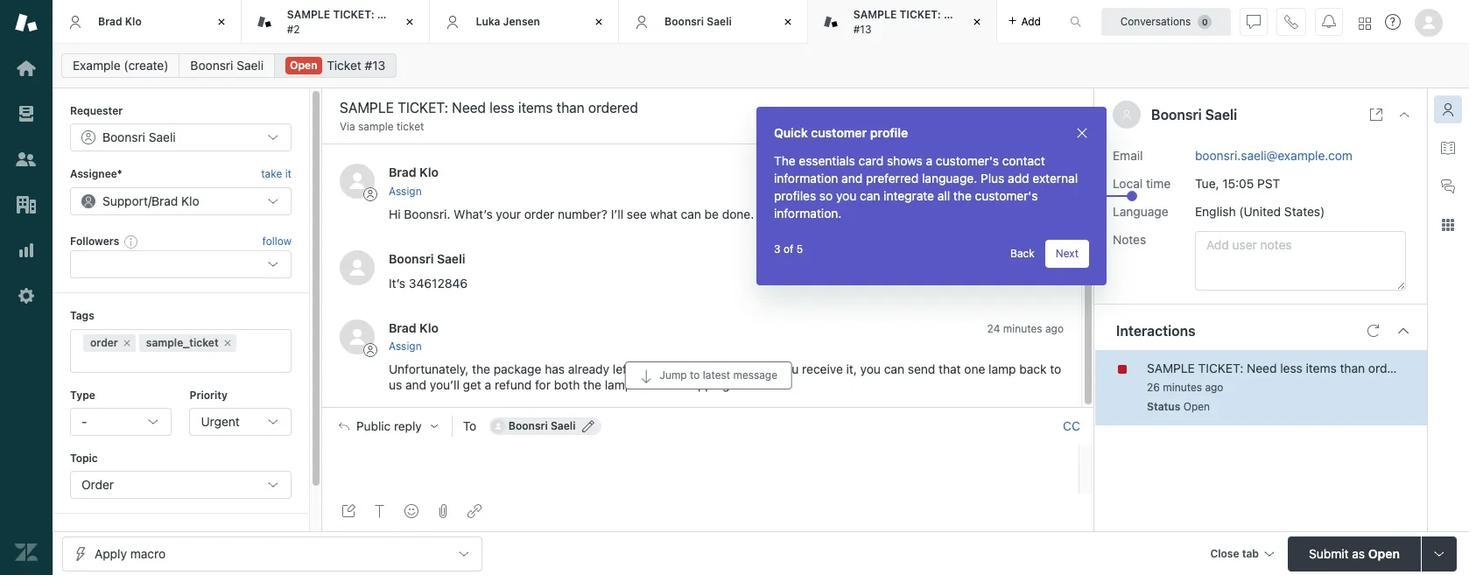 Task type: vqa. For each thing, say whether or not it's contained in the screenshot.
🏟️ 🏛️
no



Task type: describe. For each thing, give the bounding box(es) containing it.
brad for hi
[[389, 165, 416, 180]]

0 vertical spatial lamp
[[989, 362, 1016, 376]]

boonsri saeli tab
[[619, 0, 808, 44]]

get help image
[[1385, 14, 1401, 30]]

already
[[568, 362, 609, 376]]

to
[[1050, 362, 1061, 376]]

cc button
[[1063, 419, 1080, 435]]

has
[[545, 362, 565, 376]]

to
[[463, 419, 477, 434]]

boonsri inside 'conversationlabel' log
[[389, 251, 434, 266]]

local time
[[1113, 176, 1171, 190]]

tue,
[[1195, 176, 1219, 190]]

it,
[[846, 362, 857, 376]]

what
[[650, 206, 678, 221]]

integrate
[[884, 188, 934, 203]]

add link (cmd k) image
[[468, 504, 482, 518]]

0 horizontal spatial you
[[778, 362, 799, 376]]

ticket: for damaged
[[333, 8, 374, 21]]

interactions
[[1116, 323, 1196, 338]]

26
[[1147, 380, 1160, 394]]

boonsri inside secondary element
[[190, 58, 233, 73]]

submit as open
[[1309, 546, 1400, 561]]

us
[[389, 377, 402, 392]]

but
[[725, 362, 744, 376]]

a inside unfortunately, the package has already left our warehouse. but once you receive it, you can send that one lamp back to us and you'll get a refund for both the lamp and the shipping cost.
[[485, 377, 491, 392]]

organizations image
[[15, 193, 38, 216]]

jensen
[[503, 15, 540, 28]]

less
[[1280, 360, 1303, 375]]

3
[[774, 243, 781, 256]]

it's
[[389, 276, 405, 290]]

example
[[73, 58, 120, 73]]

customer
[[811, 125, 867, 140]]

sample
[[358, 120, 394, 133]]

via sample ticket
[[340, 120, 424, 133]]

receive
[[802, 362, 843, 376]]

of
[[784, 243, 794, 256]]

klo for hi
[[420, 165, 439, 180]]

follow button
[[262, 234, 292, 250]]

boonsri saeli up tue,
[[1151, 107, 1237, 123]]

it's 34612846
[[389, 276, 468, 290]]

minutes inside sample ticket: need less items than ordered 26 minutes ago status open
[[1163, 380, 1202, 394]]

external
[[1033, 171, 1078, 186]]

brad klo link for unfortunately,
[[389, 320, 439, 335]]

be
[[705, 206, 719, 221]]

a inside the essentials card shows a customer's contact information and preferred language. plus add external profiles so you can integrate all the customer's information.
[[926, 153, 933, 168]]

quick customer profile dialog
[[756, 107, 1107, 285]]

the essentials card shows a customer's contact information and preferred language. plus add external profiles so you can integrate all the customer's information.
[[774, 153, 1078, 221]]

quick
[[774, 125, 808, 140]]

minutes for hi boonsri. what's your order number? i'll see what can be done.
[[1003, 167, 1042, 180]]

next
[[1056, 247, 1079, 260]]

24 minutes ago text field
[[987, 322, 1064, 335]]

sample for damaged
[[287, 8, 330, 21]]

quick customer profile
[[774, 125, 908, 140]]

follow
[[262, 235, 292, 248]]

15:05
[[1223, 176, 1254, 190]]

card
[[859, 153, 884, 168]]

brad klo
[[98, 15, 142, 28]]

conversationlabel log
[[322, 81, 1094, 407]]

email
[[1113, 148, 1143, 162]]

warehouse.
[[657, 362, 721, 376]]

boonsri.saeli@example.com image
[[491, 420, 505, 434]]

language.
[[922, 171, 977, 186]]

time
[[1146, 176, 1171, 190]]

#2
[[287, 22, 300, 35]]

information
[[774, 171, 838, 186]]

boonsri.
[[404, 206, 450, 221]]

boonsri up time on the top right of the page
[[1151, 107, 1202, 123]]

brad klo tab
[[53, 0, 241, 44]]

add attachment image
[[436, 504, 450, 518]]

add
[[1008, 171, 1029, 186]]

essentials
[[799, 153, 855, 168]]

1 horizontal spatial and
[[636, 377, 657, 392]]

all
[[938, 188, 950, 203]]

zendesk products image
[[1359, 17, 1371, 29]]

need
[[1247, 360, 1277, 375]]

klo for unfortunately,
[[420, 320, 439, 335]]

24 for it's 34612846
[[987, 253, 1000, 266]]

priority
[[190, 388, 228, 401]]

luka
[[476, 15, 500, 28]]

example (create)
[[73, 58, 168, 73]]

#13
[[853, 22, 872, 35]]

2 avatar image from the top
[[340, 250, 375, 285]]

26 minutes ago text field
[[1147, 380, 1224, 394]]

preferred
[[866, 171, 919, 186]]

and inside the essentials card shows a customer's contact information and preferred language. plus add external profiles so you can integrate all the customer's information.
[[842, 171, 863, 186]]

items
[[1306, 360, 1337, 375]]

you inside the essentials card shows a customer's contact information and preferred language. plus add external profiles so you can integrate all the customer's information.
[[836, 188, 857, 203]]

24 for unfortunately, the package has already left our warehouse. but once you receive it, you can send that one lamp back to us and you'll get a refund for both the lamp and the shipping cost.
[[987, 322, 1000, 335]]

status
[[1147, 400, 1180, 413]]

hi boonsri. what's your order number? i'll see what can be done.
[[389, 206, 754, 221]]

states)
[[1284, 204, 1325, 218]]

customer context image
[[1441, 102, 1455, 116]]

once
[[747, 362, 775, 376]]

ago for hi boonsri. what's your order number? i'll see what can be done.
[[1045, 167, 1064, 180]]

#13 tab
[[808, 0, 997, 44]]

profiles
[[774, 188, 816, 203]]

product
[[429, 8, 470, 21]]

saeli up boonsri.saeli@example.com at the right top of page
[[1205, 107, 1237, 123]]

conversations button
[[1101, 7, 1231, 35]]

your
[[496, 206, 521, 221]]

pst
[[1257, 176, 1280, 190]]

views image
[[15, 102, 38, 125]]

shipping
[[682, 377, 730, 392]]

view more details image
[[1369, 108, 1383, 122]]

type
[[70, 388, 95, 401]]

so
[[819, 188, 833, 203]]

the up get
[[472, 362, 490, 376]]

that
[[939, 362, 961, 376]]

the down already in the bottom of the page
[[583, 377, 601, 392]]

information.
[[774, 206, 842, 221]]

34612846
[[409, 276, 468, 290]]

ago for unfortunately, the package has already left our warehouse. but once you receive it, you can send that one lamp back to us and you'll get a refund for both the lamp and the shipping cost.
[[1045, 322, 1064, 335]]

damaged
[[377, 8, 426, 21]]

format text image
[[373, 504, 387, 518]]

ago for it's 34612846
[[1045, 253, 1064, 266]]

25
[[987, 167, 1000, 180]]

assign button for hi
[[389, 184, 422, 199]]

english
[[1195, 204, 1236, 218]]

boonsri saeli inside 'conversationlabel' log
[[389, 251, 465, 266]]

draft mode image
[[341, 504, 355, 518]]

back
[[1019, 362, 1047, 376]]

Add user notes text field
[[1195, 231, 1406, 290]]



Task type: locate. For each thing, give the bounding box(es) containing it.
ordered
[[1368, 360, 1413, 375]]

secondary element
[[53, 48, 1469, 83]]

sample up 26 minutes ago text field
[[1147, 360, 1195, 375]]

reporting image
[[15, 239, 38, 262]]

open down #2 at the left
[[290, 59, 317, 72]]

ago inside sample ticket: need less items than ordered 26 minutes ago status open
[[1205, 380, 1224, 394]]

can down preferred
[[860, 188, 880, 203]]

customer's
[[936, 153, 999, 168], [975, 188, 1038, 203]]

brad up hi in the left of the page
[[389, 165, 416, 180]]

brad klo assign for unfortunately,
[[389, 320, 439, 353]]

boonsri inside tab
[[665, 15, 704, 28]]

0 horizontal spatial can
[[681, 206, 701, 221]]

1 horizontal spatial sample
[[1147, 360, 1195, 375]]

0 horizontal spatial ticket:
[[333, 8, 374, 21]]

(create)
[[124, 58, 168, 73]]

sample ticket: need less items than ordered 26 minutes ago status open
[[1147, 360, 1413, 413]]

minutes right the 25
[[1003, 167, 1042, 180]]

saeli inside secondary element
[[237, 58, 264, 73]]

get
[[463, 377, 481, 392]]

assign for unfortunately,
[[389, 340, 422, 353]]

for
[[535, 377, 551, 392]]

close image inside #13 tab
[[968, 13, 985, 31]]

avatar image
[[340, 164, 375, 199], [340, 250, 375, 285], [340, 319, 375, 354]]

number?
[[558, 206, 608, 221]]

assign button for unfortunately,
[[389, 339, 422, 355]]

language
[[1113, 204, 1168, 218]]

next button
[[1045, 240, 1089, 268]]

conversations
[[1120, 14, 1191, 28]]

english (united states)
[[1195, 204, 1325, 218]]

24 minutes ago for unfortunately, the package has already left our warehouse. but once you receive it, you can send that one lamp back to us and you'll get a refund for both the lamp and the shipping cost.
[[987, 322, 1064, 335]]

tab
[[241, 0, 470, 44]]

zendesk image
[[15, 541, 38, 564]]

close image
[[590, 13, 608, 31]]

both
[[554, 377, 580, 392]]

2 assign button from the top
[[389, 339, 422, 355]]

submit
[[1309, 546, 1349, 561]]

ticket: left damaged
[[333, 8, 374, 21]]

0 vertical spatial 24 minutes ago
[[987, 253, 1064, 266]]

can
[[860, 188, 880, 203], [681, 206, 701, 221], [884, 362, 904, 376]]

boonsri saeli inside secondary element
[[190, 58, 264, 73]]

hi
[[389, 206, 401, 221]]

and down our
[[636, 377, 657, 392]]

close image inside the boonsri saeli tab
[[779, 13, 797, 31]]

boonsri right boonsri.saeli@example.com image
[[508, 420, 548, 433]]

open link
[[274, 53, 397, 78]]

2 24 minutes ago from the top
[[987, 322, 1064, 335]]

2 brad klo assign from the top
[[389, 320, 439, 353]]

you right it,
[[860, 362, 881, 376]]

knowledge image
[[1441, 141, 1455, 155]]

0 horizontal spatial open
[[290, 59, 317, 72]]

get started image
[[15, 57, 38, 80]]

i'll
[[611, 206, 623, 221]]

can inside unfortunately, the package has already left our warehouse. but once you receive it, you can send that one lamp back to us and you'll get a refund for both the lamp and the shipping cost.
[[884, 362, 904, 376]]

brad klo link for hi
[[389, 165, 439, 180]]

the
[[774, 153, 796, 168]]

2 horizontal spatial can
[[884, 362, 904, 376]]

1 vertical spatial sample
[[1147, 360, 1195, 375]]

open inside sample ticket: need less items than ordered 26 minutes ago status open
[[1183, 400, 1210, 413]]

1 vertical spatial open
[[1183, 400, 1210, 413]]

take it
[[261, 168, 292, 181]]

local
[[1113, 176, 1143, 190]]

0 horizontal spatial sample
[[287, 8, 330, 21]]

open right as
[[1368, 546, 1400, 561]]

3 of 5 back
[[774, 243, 1035, 260]]

1 horizontal spatial open
[[1183, 400, 1210, 413]]

1 horizontal spatial ticket:
[[1198, 360, 1244, 375]]

0 vertical spatial customer's
[[936, 153, 999, 168]]

1 horizontal spatial a
[[926, 153, 933, 168]]

boonsri right (create)
[[190, 58, 233, 73]]

1 vertical spatial brad
[[389, 165, 416, 180]]

2 brad klo link from the top
[[389, 320, 439, 335]]

klo inside tab
[[125, 15, 142, 28]]

apps image
[[1441, 218, 1455, 232]]

order
[[524, 206, 554, 221]]

1 24 from the top
[[987, 253, 1000, 266]]

left
[[613, 362, 631, 376]]

the inside the essentials card shows a customer's contact information and preferred language. plus add external profiles so you can integrate all the customer's information.
[[953, 188, 972, 203]]

0 vertical spatial sample
[[287, 8, 330, 21]]

1 horizontal spatial boonsri saeli link
[[389, 251, 465, 266]]

1 vertical spatial customer's
[[975, 188, 1038, 203]]

24 minutes ago for it's 34612846
[[987, 253, 1064, 266]]

1 vertical spatial can
[[681, 206, 701, 221]]

lamp down left
[[605, 377, 632, 392]]

0 horizontal spatial a
[[485, 377, 491, 392]]

boonsri
[[665, 15, 704, 28], [190, 58, 233, 73], [1151, 107, 1202, 123], [389, 251, 434, 266], [508, 420, 548, 433]]

minutes left next "button" at right
[[1003, 253, 1042, 266]]

contact
[[1002, 153, 1045, 168]]

saeli up 34612846
[[437, 251, 465, 266]]

open inside secondary element
[[290, 59, 317, 72]]

minutes up status
[[1163, 380, 1202, 394]]

1 vertical spatial 24
[[987, 322, 1000, 335]]

sample
[[287, 8, 330, 21], [1147, 360, 1195, 375]]

boonsri saeli inside tab
[[665, 15, 732, 28]]

ticket: inside 'sample ticket: damaged product #2'
[[333, 8, 374, 21]]

plus
[[981, 171, 1005, 186]]

open down 26 minutes ago text field
[[1183, 400, 1210, 413]]

admin image
[[15, 285, 38, 307]]

ticket:
[[333, 8, 374, 21], [1198, 360, 1244, 375]]

1 vertical spatial avatar image
[[340, 250, 375, 285]]

close image inside brad klo tab
[[212, 13, 230, 31]]

customers image
[[15, 148, 38, 171]]

boonsri saeli up secondary element
[[665, 15, 732, 28]]

1 horizontal spatial lamp
[[989, 362, 1016, 376]]

saeli inside 'conversationlabel' log
[[437, 251, 465, 266]]

it
[[285, 168, 292, 181]]

1 vertical spatial brad klo link
[[389, 320, 439, 335]]

luka jensen tab
[[430, 0, 619, 44]]

brad klo link up boonsri.
[[389, 165, 439, 180]]

cc
[[1063, 419, 1080, 434]]

via
[[340, 120, 355, 133]]

insert emojis image
[[404, 504, 418, 518]]

zendesk support image
[[15, 11, 38, 34]]

you'll
[[430, 377, 460, 392]]

24 minutes ago text field
[[987, 253, 1064, 266]]

klo up boonsri.
[[420, 165, 439, 180]]

see
[[627, 206, 647, 221]]

2 assign from the top
[[389, 340, 422, 353]]

1 avatar image from the top
[[340, 164, 375, 199]]

saeli inside tab
[[707, 15, 732, 28]]

can left be
[[681, 206, 701, 221]]

package
[[494, 362, 541, 376]]

you right once
[[778, 362, 799, 376]]

brad inside tab
[[98, 15, 122, 28]]

boonsri saeli right (create)
[[190, 58, 264, 73]]

2 vertical spatial avatar image
[[340, 319, 375, 354]]

open
[[290, 59, 317, 72], [1183, 400, 1210, 413], [1368, 546, 1400, 561]]

a right shows
[[926, 153, 933, 168]]

1 assign button from the top
[[389, 184, 422, 199]]

sample inside sample ticket: need less items than ordered 26 minutes ago status open
[[1147, 360, 1195, 375]]

assign up "unfortunately,"
[[389, 340, 422, 353]]

profile
[[870, 125, 908, 140]]

assign button up "unfortunately,"
[[389, 339, 422, 355]]

brad klo link up "unfortunately,"
[[389, 320, 439, 335]]

brad for unfortunately,
[[389, 320, 416, 335]]

(united
[[1239, 204, 1281, 218]]

tabs tab list
[[53, 0, 1052, 44]]

0 vertical spatial brad klo link
[[389, 165, 439, 180]]

minutes up back
[[1003, 322, 1042, 335]]

2 24 from the top
[[987, 322, 1000, 335]]

boonsri saeli link inside 'conversationlabel' log
[[389, 251, 465, 266]]

unfortunately, the package has already left our warehouse. but once you receive it, you can send that one lamp back to us and you'll get a refund for both the lamp and the shipping cost.
[[389, 362, 1065, 392]]

saeli up secondary element
[[707, 15, 732, 28]]

sample for need
[[1147, 360, 1195, 375]]

and down card on the right of page
[[842, 171, 863, 186]]

ago right 'contact' at right
[[1045, 167, 1064, 180]]

assign
[[389, 184, 422, 198], [389, 340, 422, 353]]

and
[[842, 171, 863, 186], [405, 377, 426, 392], [636, 377, 657, 392]]

0 vertical spatial assign button
[[389, 184, 422, 199]]

sample ticket: damaged product #2
[[287, 8, 470, 35]]

0 vertical spatial can
[[860, 188, 880, 203]]

0 vertical spatial klo
[[125, 15, 142, 28]]

saeli
[[707, 15, 732, 28], [237, 58, 264, 73], [1205, 107, 1237, 123], [437, 251, 465, 266], [551, 420, 576, 433]]

brad up example (create)
[[98, 15, 122, 28]]

assign for hi
[[389, 184, 422, 198]]

boonsri saeli down for
[[508, 420, 576, 433]]

2 horizontal spatial and
[[842, 171, 863, 186]]

25 minutes ago text field
[[987, 167, 1064, 180]]

2 horizontal spatial you
[[860, 362, 881, 376]]

klo up "unfortunately,"
[[420, 320, 439, 335]]

minutes for it's 34612846
[[1003, 253, 1042, 266]]

brad klo assign for hi
[[389, 165, 439, 198]]

0 vertical spatial boonsri saeli link
[[179, 53, 275, 78]]

0 vertical spatial a
[[926, 153, 933, 168]]

example (create) button
[[61, 53, 180, 78]]

0 vertical spatial ticket:
[[333, 8, 374, 21]]

24 minutes ago
[[987, 253, 1064, 266], [987, 322, 1064, 335]]

sample up #2 at the left
[[287, 8, 330, 21]]

0 vertical spatial open
[[290, 59, 317, 72]]

back
[[1010, 247, 1035, 260]]

0 vertical spatial brad
[[98, 15, 122, 28]]

ticket: for need
[[1198, 360, 1244, 375]]

ago right 26
[[1205, 380, 1224, 394]]

minutes for unfortunately, the package has already left our warehouse. but once you receive it, you can send that one lamp back to us and you'll get a refund for both the lamp and the shipping cost.
[[1003, 322, 1042, 335]]

sample inside 'sample ticket: damaged product #2'
[[287, 8, 330, 21]]

1 vertical spatial assign button
[[389, 339, 422, 355]]

luka jensen
[[476, 15, 540, 28]]

brad
[[98, 15, 122, 28], [389, 165, 416, 180], [389, 320, 416, 335]]

2 horizontal spatial open
[[1368, 546, 1400, 561]]

our
[[635, 362, 653, 376]]

ticket: up 26 minutes ago text field
[[1198, 360, 1244, 375]]

avatar image for hi boonsri. what's your order number? i'll see what can be done.
[[340, 164, 375, 199]]

what's
[[454, 206, 493, 221]]

1 24 minutes ago from the top
[[987, 253, 1064, 266]]

- button
[[70, 408, 172, 436]]

the
[[953, 188, 972, 203], [472, 362, 490, 376], [583, 377, 601, 392], [660, 377, 678, 392]]

take it button
[[261, 166, 292, 184]]

customer's up language. in the top of the page
[[936, 153, 999, 168]]

can inside the essentials card shows a customer's contact information and preferred language. plus add external profiles so you can integrate all the customer's information.
[[860, 188, 880, 203]]

2 vertical spatial open
[[1368, 546, 1400, 561]]

main element
[[0, 0, 53, 575]]

assign up hi in the left of the page
[[389, 184, 422, 198]]

edit user image
[[583, 421, 595, 433]]

1 vertical spatial ticket:
[[1198, 360, 1244, 375]]

customer's down add
[[975, 188, 1038, 203]]

ticket: inside sample ticket: need less items than ordered 26 minutes ago status open
[[1198, 360, 1244, 375]]

close image
[[212, 13, 230, 31], [401, 13, 419, 31], [779, 13, 797, 31], [968, 13, 985, 31], [1397, 108, 1411, 122], [1075, 126, 1089, 140]]

brad klo link
[[389, 165, 439, 180], [389, 320, 439, 335]]

0 horizontal spatial lamp
[[605, 377, 632, 392]]

than
[[1340, 360, 1365, 375]]

boonsri up it's
[[389, 251, 434, 266]]

boonsri saeli link up it's 34612846
[[389, 251, 465, 266]]

ago right back button at the right top of the page
[[1045, 253, 1064, 266]]

events image
[[1023, 109, 1037, 123]]

boonsri saeli link right (create)
[[179, 53, 275, 78]]

1 horizontal spatial you
[[836, 188, 857, 203]]

0 vertical spatial 24
[[987, 253, 1000, 266]]

1 assign from the top
[[389, 184, 422, 198]]

can left 'send'
[[884, 362, 904, 376]]

Subject field
[[336, 97, 979, 118]]

1 horizontal spatial can
[[860, 188, 880, 203]]

0 vertical spatial avatar image
[[340, 164, 375, 199]]

brad klo assign up "unfortunately,"
[[389, 320, 439, 353]]

klo up example (create)
[[125, 15, 142, 28]]

the down warehouse.
[[660, 377, 678, 392]]

lamp right one
[[989, 362, 1016, 376]]

as
[[1352, 546, 1365, 561]]

saeli left edit user image
[[551, 420, 576, 433]]

avatar image for unfortunately, the package has already left our warehouse. but once you receive it, you can send that one lamp back to us and you'll get a refund for both the lamp and the shipping cost.
[[340, 319, 375, 354]]

brad klo assign up boonsri.
[[389, 165, 439, 198]]

2 vertical spatial can
[[884, 362, 904, 376]]

0 horizontal spatial and
[[405, 377, 426, 392]]

1 vertical spatial klo
[[420, 165, 439, 180]]

assign button up hi in the left of the page
[[389, 184, 422, 199]]

1 vertical spatial a
[[485, 377, 491, 392]]

1 vertical spatial boonsri saeli link
[[389, 251, 465, 266]]

5
[[796, 243, 803, 256]]

user image
[[1122, 109, 1132, 120], [1123, 110, 1130, 120]]

1 vertical spatial 24 minutes ago
[[987, 322, 1064, 335]]

ago up to
[[1045, 322, 1064, 335]]

1 brad klo assign from the top
[[389, 165, 439, 198]]

3 avatar image from the top
[[340, 319, 375, 354]]

back button
[[1000, 240, 1045, 268]]

1 vertical spatial assign
[[389, 340, 422, 353]]

tab containing sample ticket: damaged product
[[241, 0, 470, 44]]

ago
[[1045, 167, 1064, 180], [1045, 253, 1064, 266], [1045, 322, 1064, 335], [1205, 380, 1224, 394]]

0 vertical spatial brad klo assign
[[389, 165, 439, 198]]

unfortunately,
[[389, 362, 469, 376]]

assign button
[[389, 184, 422, 199], [389, 339, 422, 355]]

send
[[908, 362, 935, 376]]

1 brad klo link from the top
[[389, 165, 439, 180]]

you right so
[[836, 188, 857, 203]]

tue, 15:05 pst
[[1195, 176, 1280, 190]]

0 vertical spatial assign
[[389, 184, 422, 198]]

and down "unfortunately,"
[[405, 377, 426, 392]]

saeli left open link
[[237, 58, 264, 73]]

0 horizontal spatial boonsri saeli link
[[179, 53, 275, 78]]

1 vertical spatial lamp
[[605, 377, 632, 392]]

boonsri saeli up it's 34612846
[[389, 251, 465, 266]]

one
[[964, 362, 985, 376]]

close image inside quick customer profile dialog
[[1075, 126, 1089, 140]]

a right get
[[485, 377, 491, 392]]

2 vertical spatial klo
[[420, 320, 439, 335]]

boonsri right close icon
[[665, 15, 704, 28]]

2 vertical spatial brad
[[389, 320, 416, 335]]

done.
[[722, 206, 754, 221]]

the right all at the top of the page
[[953, 188, 972, 203]]

brad down it's
[[389, 320, 416, 335]]

lamp
[[989, 362, 1016, 376], [605, 377, 632, 392]]

minutes
[[1003, 167, 1042, 180], [1003, 253, 1042, 266], [1003, 322, 1042, 335], [1163, 380, 1202, 394]]

1 vertical spatial brad klo assign
[[389, 320, 439, 353]]



